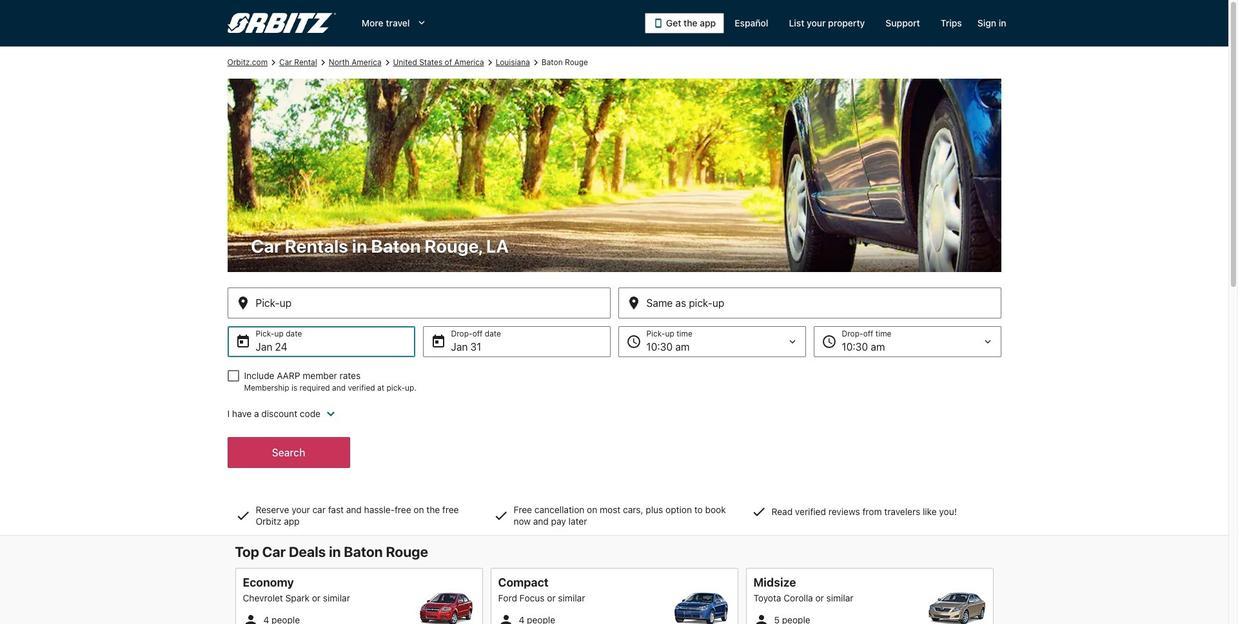 Task type: locate. For each thing, give the bounding box(es) containing it.
1 directional image from the left
[[268, 57, 279, 68]]

2 small image from the left
[[754, 613, 769, 624]]

3 directional image from the left
[[484, 57, 496, 68]]

0 horizontal spatial small image
[[243, 613, 258, 624]]

chevrolet spark image
[[417, 593, 475, 624]]

directional image
[[268, 57, 279, 68], [382, 57, 393, 68], [484, 57, 496, 68], [530, 57, 542, 68]]

ford focus image
[[673, 593, 731, 624]]

small image
[[498, 613, 514, 624]]

download the app button image
[[653, 18, 664, 28]]

1 horizontal spatial small image
[[754, 613, 769, 624]]

small image
[[243, 613, 258, 624], [754, 613, 769, 624]]

1 small image from the left
[[243, 613, 258, 624]]

orbitz logo image
[[227, 13, 336, 34]]

main content
[[0, 46, 1229, 624]]

toyota corolla image
[[928, 593, 986, 624]]

small image for chevrolet spark image
[[243, 613, 258, 624]]



Task type: vqa. For each thing, say whether or not it's contained in the screenshot.
LONG
no



Task type: describe. For each thing, give the bounding box(es) containing it.
2 directional image from the left
[[382, 57, 393, 68]]

small image for toyota corolla image
[[754, 613, 769, 624]]

4 directional image from the left
[[530, 57, 542, 68]]

breadcrumbs region
[[0, 46, 1229, 536]]

directional image
[[317, 57, 329, 68]]



